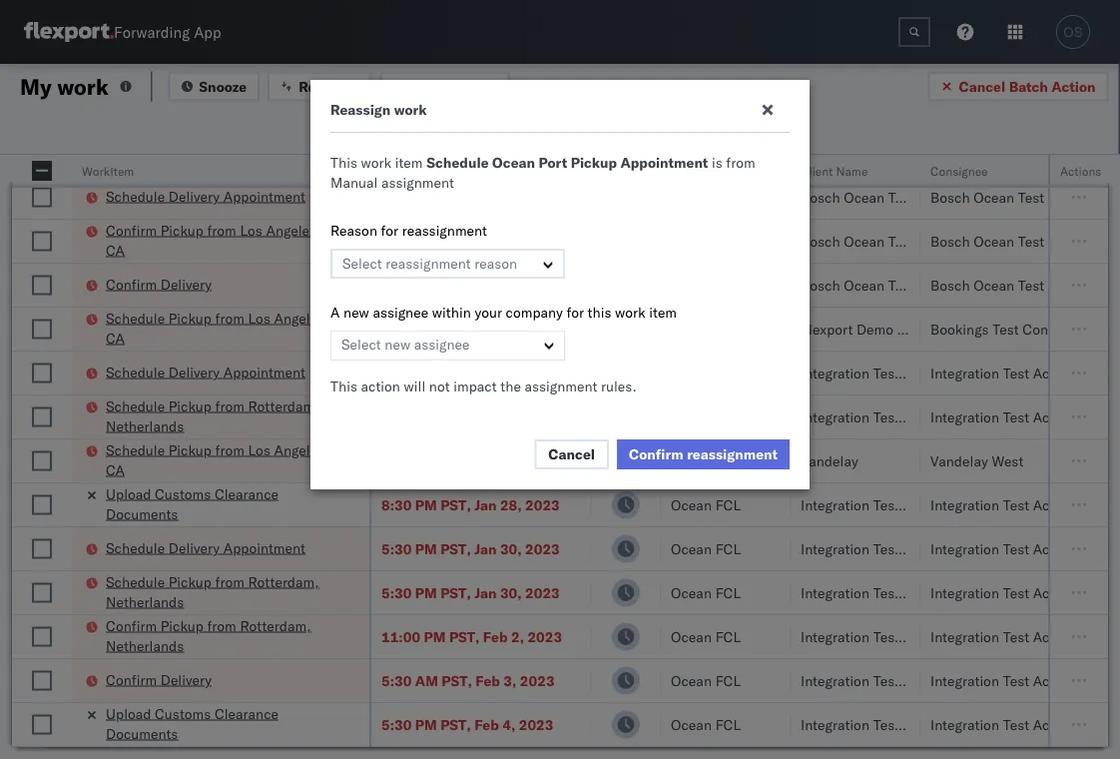 Task type: describe. For each thing, give the bounding box(es) containing it.
reason for reassignment
[[331, 222, 488, 239]]

pm up select reassignment reason
[[415, 232, 437, 250]]

pm down 5:30 am pst, feb 3, 2023
[[415, 716, 437, 733]]

vandelay for vandelay
[[801, 452, 859, 470]]

my work
[[20, 72, 109, 100]]

deadline button
[[372, 159, 571, 179]]

7 integration test account - kar from the top
[[931, 672, 1121, 689]]

7 - from the top
[[1090, 672, 1099, 689]]

1 kar from the top
[[1102, 364, 1121, 382]]

1 ocean fcl from the top
[[671, 144, 741, 162]]

to
[[460, 77, 473, 95]]

pm up 8:30 pm pst, jan 28, 2023
[[424, 452, 446, 470]]

work for reassign
[[394, 101, 427, 118]]

angeles, for 4:00 pm pst, dec 23, 2022
[[266, 221, 321, 239]]

11:00 pm pst, feb 2, 2023
[[382, 628, 563, 645]]

netherlands for 11:00 pm pst, feb 2, 2023
[[106, 637, 184, 654]]

ca for 11:59 pm pst, dec 13, 2022
[[106, 153, 125, 171]]

3 schedule pickup from los angeles, ca link from the top
[[106, 440, 344, 480]]

schedule pickup from los angeles, ca link for 11:59 pm pst, jan 12, 2023
[[106, 308, 344, 348]]

appointment for 11:59 pm pst, dec 13, 2022
[[224, 187, 306, 205]]

23, for dec
[[504, 232, 526, 250]]

rules.
[[601, 378, 637, 395]]

reassign work
[[331, 101, 427, 118]]

vandelay west
[[931, 452, 1024, 470]]

cancel button
[[535, 440, 609, 470]]

2 11:59 from the top
[[382, 188, 421, 206]]

12,
[[509, 320, 531, 338]]

a
[[331, 304, 340, 321]]

ca for 11:59 pm pst, jan 12, 2023
[[106, 329, 125, 347]]

pst, up 5:30 pm pst, feb 4, 2023
[[442, 672, 472, 689]]

1 netherlands from the top
[[106, 417, 184, 435]]

pst, for schedule pickup from los angeles, ca button associated with 11:59 pm pst, dec 13, 2022
[[449, 144, 480, 162]]

pickup for confirm pickup from rotterdam, netherlands button
[[161, 617, 204, 634]]

7 integration from the top
[[931, 672, 1000, 689]]

the
[[501, 378, 521, 395]]

pst, for 11:59 pm pst, jan 12, 2023 schedule pickup from los angeles, ca button
[[449, 320, 480, 338]]

3 integration test account - kar from the top
[[931, 496, 1121, 514]]

from inside confirm pickup from rotterdam, netherlands
[[207, 617, 237, 634]]

is
[[712, 154, 723, 171]]

client name
[[801, 163, 868, 178]]

cancel batch action button
[[929, 71, 1109, 101]]

3 kar from the top
[[1102, 496, 1121, 514]]

this work item schedule ocean port pickup appointment is from manual assignment
[[331, 154, 756, 191]]

appointment for 8:30 pm pst, jan 23, 2023
[[224, 363, 306, 381]]

bookings test consignee
[[931, 320, 1090, 338]]

8 ocean fcl from the top
[[671, 672, 741, 689]]

los for 11:59 pm pst, jan 12, 2023
[[248, 309, 271, 327]]

not
[[429, 378, 450, 395]]

jan up 11:00 pm pst, feb 2, 2023
[[475, 584, 497, 601]]

select for select reassignment reason
[[343, 255, 382, 272]]

pickup for confirm pickup from los angeles, ca button
[[161, 221, 204, 239]]

5 ocean fcl from the top
[[671, 540, 741, 557]]

1 fcl from the top
[[716, 144, 741, 162]]

confirm pickup from rotterdam, netherlands button
[[106, 616, 344, 658]]

1 schedule pickup from rotterdam, netherlands button from the top
[[106, 396, 344, 438]]

1 vertical spatial assignment
[[525, 378, 598, 395]]

confirm delivery link for 1st confirm delivery button from the bottom of the page
[[106, 670, 212, 690]]

5 integration from the top
[[931, 584, 1000, 601]]

3 integration from the top
[[931, 496, 1000, 514]]

5:30 pm pst, jan 30, 2023 for schedule pickup from rotterdam, netherlands
[[382, 584, 560, 601]]

confirm delivery for 2nd confirm delivery button from the bottom
[[106, 275, 212, 293]]

2023 up 11:00 pm pst, feb 2, 2023
[[526, 584, 560, 601]]

5 resize handle column header from the left
[[767, 155, 791, 759]]

pst, for 5:30 pm pst, jan 30, 2023's schedule delivery appointment button
[[441, 540, 471, 557]]

2022 for schedule pickup from los angeles, ca
[[538, 144, 573, 162]]

23, for jan
[[500, 364, 522, 382]]

3,
[[504, 672, 517, 689]]

jan left 12,
[[483, 320, 506, 338]]

confirm pickup from rotterdam, netherlands link
[[106, 616, 344, 656]]

action
[[361, 378, 401, 395]]

jan up 28,
[[483, 452, 506, 470]]

schedule pickup from los angeles, ca for 11:59 pm pst, dec 13, 2022
[[106, 133, 329, 171]]

2 fcl from the top
[[716, 320, 741, 338]]

los for 4:00 pm pst, dec 23, 2022
[[240, 221, 263, 239]]

2 integration test account - kar from the top
[[931, 408, 1121, 426]]

5 account from the top
[[1034, 584, 1086, 601]]

2 integration from the top
[[931, 408, 1000, 426]]

8:30 pm pst, jan 28, 2023
[[382, 496, 560, 514]]

7 resize handle column header from the left
[[1085, 155, 1109, 759]]

1 integration test account - kar from the top
[[931, 364, 1121, 382]]

reassignment for select
[[386, 255, 471, 272]]

this action will not impact the assignment rules.
[[331, 378, 637, 395]]

pst, for 2nd confirm delivery button from the bottom
[[442, 276, 472, 294]]

2 5:30 from the top
[[382, 584, 412, 601]]

2023 right 12,
[[534, 320, 569, 338]]

actions
[[1061, 163, 1102, 178]]

consignee inside button
[[931, 163, 989, 178]]

pst, for confirm pickup from los angeles, ca button
[[441, 232, 471, 250]]

os
[[1064, 24, 1084, 39]]

5 integration test account - kar from the top
[[931, 584, 1121, 601]]

2 kar from the top
[[1102, 408, 1121, 426]]

a new assignee within your company for this work item
[[331, 304, 677, 321]]

deadline
[[382, 163, 430, 178]]

forwarding
[[114, 22, 190, 41]]

2023 down 8:30 pm pst, jan 28, 2023
[[526, 540, 560, 557]]

name
[[837, 163, 868, 178]]

customs for 8:30
[[155, 485, 211, 503]]

7 kar from the top
[[1102, 672, 1121, 689]]

consignee button
[[921, 159, 1101, 179]]

8 resize handle column header from the left
[[1097, 155, 1121, 759]]

assign to me button
[[380, 71, 510, 101]]

os button
[[1051, 9, 1097, 55]]

8:30 pm pst, jan 23, 2023
[[382, 364, 560, 382]]

2023 up 8:30 pm pst, jan 28, 2023
[[534, 452, 569, 470]]

5:30 pm pst, feb 4, 2023
[[382, 716, 554, 733]]

mode
[[671, 163, 702, 178]]

confirm for 11:00 pm pst, feb 2, 2023
[[106, 617, 157, 634]]

company
[[506, 304, 563, 321]]

your
[[475, 304, 502, 321]]

pst, for second schedule pickup from rotterdam, netherlands button from the top
[[441, 584, 471, 601]]

work for this
[[361, 154, 392, 171]]

2,
[[511, 628, 524, 645]]

2 schedule pickup from rotterdam, netherlands button from the top
[[106, 572, 344, 614]]

manual
[[331, 174, 378, 191]]

west
[[992, 452, 1024, 470]]

4 ocean fcl from the top
[[671, 496, 741, 514]]

this
[[588, 304, 612, 321]]

6 integration test account - kar from the top
[[931, 628, 1121, 645]]

client name button
[[791, 159, 901, 179]]

schedule delivery appointment button for 8:30 pm pst, jan 23, 2023
[[106, 362, 306, 384]]

5 - from the top
[[1090, 584, 1099, 601]]

1 vertical spatial snooze
[[601, 163, 641, 178]]

am for 5:30
[[415, 672, 438, 689]]

pm down "select new assignee"
[[415, 364, 437, 382]]

6 fcl from the top
[[716, 584, 741, 601]]

24, for 2022
[[505, 276, 527, 294]]

8 integration from the top
[[931, 716, 1000, 733]]

forwarding app link
[[24, 22, 221, 42]]

from inside this work item schedule ocean port pickup appointment is from manual assignment
[[727, 154, 756, 171]]

6 - from the top
[[1090, 628, 1099, 645]]

ocean inside this work item schedule ocean port pickup appointment is from manual assignment
[[493, 154, 536, 171]]

24, for 2023
[[509, 452, 531, 470]]

dec for confirm pickup from los angeles, ca
[[475, 232, 501, 250]]

am for 6:00
[[415, 276, 438, 294]]

pm right 11:00
[[424, 628, 446, 645]]

new for select
[[385, 336, 411, 353]]

2 account from the top
[[1034, 408, 1086, 426]]

assignment inside this work item schedule ocean port pickup appointment is from manual assignment
[[382, 174, 454, 191]]

confirm pickup from los angeles, ca
[[106, 221, 321, 259]]

upload customs clearance documents link for 8:30 pm pst, jan 28, 2023
[[106, 484, 344, 524]]

11:59 pm pst, dec 13, 2022 for schedule delivery appointment
[[382, 188, 573, 206]]

reassign for reassign
[[299, 77, 359, 95]]

4 account from the top
[[1034, 540, 1086, 557]]

appointment for 5:30 pm pst, jan 30, 2023
[[224, 539, 306, 556]]

4 5:30 from the top
[[382, 716, 412, 733]]

item inside this work item schedule ocean port pickup appointment is from manual assignment
[[395, 154, 423, 171]]

upload for 8:30
[[106, 485, 151, 503]]

7 account from the top
[[1034, 672, 1086, 689]]

rotterdam, for 5:30 pm pst, jan 30, 2023
[[248, 573, 319, 590]]

6 integration from the top
[[931, 628, 1000, 645]]

2023 right 3,
[[520, 672, 555, 689]]

upload customs clearance documents for 5:30 pm pst, feb 4, 2023
[[106, 705, 279, 742]]

3 schedule pickup from los angeles, ca from the top
[[106, 441, 329, 479]]

2 resize handle column header from the left
[[346, 155, 370, 759]]

4:00 pm pst, dec 23, 2022
[[382, 232, 564, 250]]

select for select new assignee
[[342, 336, 381, 353]]

demo
[[857, 320, 894, 338]]

5 kar from the top
[[1102, 584, 1121, 601]]

8 fcl from the top
[[716, 672, 741, 689]]

pst, down 5:30 am pst, feb 3, 2023
[[441, 716, 471, 733]]

flexport. image
[[24, 22, 114, 42]]

assign to me
[[411, 77, 497, 95]]

reassign button
[[268, 71, 372, 101]]

0 vertical spatial reassignment
[[402, 222, 488, 239]]

my
[[20, 72, 52, 100]]

8 account from the top
[[1034, 716, 1086, 733]]

jan left 28,
[[475, 496, 497, 514]]

feb for 3,
[[476, 672, 500, 689]]

pickup for 11:59 pm pst, jan 12, 2023 schedule pickup from los angeles, ca button
[[169, 309, 212, 327]]

2023 right 2,
[[528, 628, 563, 645]]

delivery for 8:30 pm pst, jan 23, 2023
[[169, 363, 220, 381]]

schedule pickup from los angeles, ca link for 11:59 pm pst, dec 13, 2022
[[106, 132, 344, 172]]

batch
[[1010, 77, 1049, 95]]

upload customs clearance documents link for 5:30 pm pst, feb 4, 2023
[[106, 704, 344, 744]]

port
[[539, 154, 568, 171]]

8 - from the top
[[1090, 716, 1099, 733]]

me
[[477, 77, 497, 95]]

customs for 5:30
[[155, 705, 211, 722]]

11:00
[[382, 628, 421, 645]]

0 vertical spatial rotterdam,
[[248, 397, 319, 415]]

from inside confirm pickup from los angeles, ca
[[207, 221, 237, 239]]

1 confirm delivery button from the top
[[106, 274, 212, 296]]

28,
[[500, 496, 522, 514]]

flexport demo consignee
[[801, 320, 965, 338]]

workitem button
[[72, 159, 350, 179]]

3 fcl from the top
[[716, 452, 741, 470]]

within
[[432, 304, 471, 321]]

confirm reassignment
[[629, 446, 778, 463]]

confirm for 4:00 pm pst, dec 23, 2022
[[106, 221, 157, 239]]

2022 for schedule delivery appointment
[[538, 188, 573, 206]]

schedule delivery appointment link for 11:59
[[106, 186, 306, 206]]

will
[[404, 378, 426, 395]]

confirm for 6:00 am pst, dec 24, 2022
[[106, 275, 157, 293]]

6:00
[[382, 276, 412, 294]]

30, for schedule delivery appointment
[[500, 540, 522, 557]]

snooze button
[[168, 71, 260, 101]]

6 kar from the top
[[1102, 628, 1121, 645]]

this for this action will not impact the assignment rules.
[[331, 378, 358, 395]]

4 ca from the top
[[106, 461, 125, 479]]

2023 right 4,
[[519, 716, 554, 733]]

7 ocean fcl from the top
[[671, 628, 741, 645]]

2 ocean fcl from the top
[[671, 320, 741, 338]]

3 account from the top
[[1034, 496, 1086, 514]]

schedule pickup from rotterdam, netherlands link for second schedule pickup from rotterdam, netherlands button from the top
[[106, 572, 344, 612]]



Task type: vqa. For each thing, say whether or not it's contained in the screenshot.
first Schedule Pickup From Los Angeles, Ca button from the bottom of the page
yes



Task type: locate. For each thing, give the bounding box(es) containing it.
1 upload from the top
[[106, 485, 151, 503]]

3 resize handle column header from the left
[[567, 155, 591, 759]]

0 vertical spatial item
[[395, 154, 423, 171]]

1 vertical spatial schedule delivery appointment button
[[106, 362, 306, 384]]

2 schedule pickup from los angeles, ca link from the top
[[106, 308, 344, 348]]

1 horizontal spatial new
[[385, 336, 411, 353]]

rotterdam,
[[248, 397, 319, 415], [248, 573, 319, 590], [240, 617, 311, 634]]

13, for schedule delivery appointment
[[513, 188, 535, 206]]

13, for schedule pickup from los angeles, ca
[[513, 144, 535, 162]]

reassignment for confirm
[[688, 446, 778, 463]]

7 fcl from the top
[[716, 628, 741, 645]]

schedule delivery appointment for 5:30 pm pst, jan 30, 2023
[[106, 539, 306, 556]]

pst, up within
[[442, 276, 472, 294]]

0 vertical spatial schedule delivery appointment link
[[106, 186, 306, 206]]

4 kar from the top
[[1102, 540, 1121, 557]]

6 resize handle column header from the left
[[897, 155, 921, 759]]

1 vertical spatial 13,
[[513, 188, 535, 206]]

schedule pickup from rotterdam, netherlands for 1st schedule pickup from rotterdam, netherlands button's schedule pickup from rotterdam, netherlands link
[[106, 397, 319, 435]]

11:59 pm pst, jan 24, 2023
[[382, 452, 569, 470]]

0 vertical spatial upload customs clearance documents link
[[106, 484, 344, 524]]

30, up 2,
[[500, 584, 522, 601]]

delivery for 6:00 am pst, dec 24, 2022
[[161, 275, 212, 293]]

3 11:59 from the top
[[382, 320, 421, 338]]

dec for schedule delivery appointment
[[483, 188, 510, 206]]

bosch
[[801, 144, 841, 162], [931, 144, 971, 162], [801, 188, 841, 206], [931, 188, 971, 206], [801, 232, 841, 250], [931, 232, 971, 250], [801, 276, 841, 294], [931, 276, 971, 294]]

13,
[[513, 144, 535, 162], [513, 188, 535, 206]]

new up 'action'
[[385, 336, 411, 353]]

1 vertical spatial confirm delivery
[[106, 671, 212, 688]]

schedule delivery appointment button for 5:30 pm pst, jan 30, 2023
[[106, 538, 306, 560]]

1 vertical spatial schedule pickup from rotterdam, netherlands link
[[106, 572, 344, 612]]

reassign inside reassign 'button'
[[299, 77, 359, 95]]

1 schedule pickup from los angeles, ca link from the top
[[106, 132, 344, 172]]

pst, for confirm pickup from rotterdam, netherlands button
[[449, 628, 480, 645]]

23,
[[504, 232, 526, 250], [500, 364, 522, 382]]

5:30 down 8:30 pm pst, jan 28, 2023
[[382, 540, 412, 557]]

0 vertical spatial 24,
[[505, 276, 527, 294]]

0 vertical spatial for
[[381, 222, 399, 239]]

clearance for 5:30 pm pst, feb 4, 2023
[[215, 705, 279, 722]]

am
[[415, 276, 438, 294], [415, 672, 438, 689]]

schedule delivery appointment link for 5:30
[[106, 538, 306, 558]]

24,
[[505, 276, 527, 294], [509, 452, 531, 470]]

dec down reason
[[476, 276, 502, 294]]

item down reassign work
[[395, 154, 423, 171]]

0 vertical spatial schedule pickup from rotterdam, netherlands link
[[106, 396, 344, 436]]

1 vertical spatial clearance
[[215, 705, 279, 722]]

confirm pickup from los angeles, ca link
[[106, 220, 344, 260]]

1 vertical spatial confirm delivery link
[[106, 670, 212, 690]]

am down 11:00
[[415, 672, 438, 689]]

for left this
[[567, 304, 584, 321]]

netherlands for 5:30 pm pst, jan 30, 2023
[[106, 593, 184, 610]]

integration
[[931, 364, 1000, 382], [931, 408, 1000, 426], [931, 496, 1000, 514], [931, 540, 1000, 557], [931, 584, 1000, 601], [931, 628, 1000, 645], [931, 672, 1000, 689], [931, 716, 1000, 733]]

customs
[[155, 485, 211, 503], [155, 705, 211, 722]]

pm down 8:30 pm pst, jan 28, 2023
[[415, 540, 437, 557]]

rotterdam, for 11:00 pm pst, feb 2, 2023
[[240, 617, 311, 634]]

8 integration test account - kar from the top
[[931, 716, 1121, 733]]

1 vertical spatial 8:30
[[382, 496, 412, 514]]

1 vertical spatial 11:59 pm pst, dec 13, 2022
[[382, 188, 573, 206]]

schedule pickup from los angeles, ca
[[106, 133, 329, 171], [106, 309, 329, 347], [106, 441, 329, 479]]

1 vertical spatial upload
[[106, 705, 151, 722]]

4 11:59 from the top
[[382, 452, 421, 470]]

jan down 8:30 pm pst, jan 28, 2023
[[475, 540, 497, 557]]

pickup inside this work item schedule ocean port pickup appointment is from manual assignment
[[571, 154, 617, 171]]

5:30 pm pst, jan 30, 2023 for schedule delivery appointment
[[382, 540, 560, 557]]

0 vertical spatial clearance
[[215, 485, 279, 503]]

1 clearance from the top
[[215, 485, 279, 503]]

reassignment
[[402, 222, 488, 239], [386, 255, 471, 272], [688, 446, 778, 463]]

pickup for second schedule pickup from rotterdam, netherlands button from the top
[[169, 573, 212, 590]]

select reassignment reason
[[343, 255, 518, 272]]

2 confirm delivery button from the top
[[106, 670, 212, 692]]

vandelay for vandelay west
[[931, 452, 989, 470]]

workitem
[[82, 163, 134, 178]]

pst, down deadline button
[[449, 188, 480, 206]]

2 upload customs clearance documents link from the top
[[106, 704, 344, 744]]

netherlands inside confirm pickup from rotterdam, netherlands
[[106, 637, 184, 654]]

2 5:30 pm pst, jan 30, 2023 from the top
[[382, 584, 560, 601]]

11:59 pm pst, jan 12, 2023
[[382, 320, 569, 338]]

11:59 pm pst, dec 13, 2022 down deadline button
[[382, 188, 573, 206]]

5:30 pm pst, jan 30, 2023 down 8:30 pm pst, jan 28, 2023
[[382, 540, 560, 557]]

ocean
[[671, 144, 712, 162], [844, 144, 885, 162], [974, 144, 1015, 162], [493, 154, 536, 171], [844, 188, 885, 206], [974, 188, 1015, 206], [844, 232, 885, 250], [974, 232, 1015, 250], [844, 276, 885, 294], [974, 276, 1015, 294], [671, 320, 712, 338], [671, 452, 712, 470], [671, 496, 712, 514], [671, 540, 712, 557], [671, 584, 712, 601], [671, 628, 712, 645], [671, 672, 712, 689], [671, 716, 712, 733]]

schedule pickup from rotterdam, netherlands
[[106, 397, 319, 435], [106, 573, 319, 610]]

pst, right the will at the left of page
[[441, 364, 471, 382]]

2 schedule pickup from rotterdam, netherlands link from the top
[[106, 572, 344, 612]]

feb left 4,
[[475, 716, 499, 733]]

3 ca from the top
[[106, 329, 125, 347]]

2 - from the top
[[1090, 408, 1099, 426]]

schedule delivery appointment for 8:30 pm pst, jan 23, 2023
[[106, 363, 306, 381]]

0 vertical spatial 11:59 pm pst, dec 13, 2022
[[382, 144, 573, 162]]

pst, up 8:30 pm pst, jan 28, 2023
[[449, 452, 480, 470]]

0 horizontal spatial cancel
[[549, 446, 596, 463]]

13, down deadline button
[[513, 188, 535, 206]]

1 5:30 from the top
[[382, 540, 412, 557]]

dec left port
[[483, 144, 510, 162]]

los for 11:59 pm pst, dec 13, 2022
[[248, 133, 271, 151]]

5:30 down 11:00
[[382, 672, 412, 689]]

reassign
[[299, 77, 359, 95], [331, 101, 391, 118]]

cancel for cancel batch action
[[960, 77, 1006, 95]]

3 netherlands from the top
[[106, 637, 184, 654]]

0 vertical spatial feb
[[483, 628, 508, 645]]

vandelay
[[801, 452, 859, 470], [931, 452, 989, 470]]

los inside confirm pickup from los angeles, ca
[[240, 221, 263, 239]]

8:30 down 11:59 pm pst, jan 24, 2023
[[382, 496, 412, 514]]

1 vertical spatial schedule pickup from los angeles, ca link
[[106, 308, 344, 348]]

0 vertical spatial schedule pickup from los angeles, ca
[[106, 133, 329, 171]]

11:59 up "deadline"
[[382, 144, 421, 162]]

11:59 down "deadline"
[[382, 188, 421, 206]]

upload customs clearance documents for 8:30 pm pst, jan 28, 2023
[[106, 485, 279, 523]]

9 ocean fcl from the top
[[671, 716, 741, 733]]

3 schedule pickup from los angeles, ca button from the top
[[106, 440, 344, 482]]

assignment up "reason for reassignment"
[[382, 174, 454, 191]]

pm up 11:00
[[415, 584, 437, 601]]

0 horizontal spatial snooze
[[199, 77, 247, 95]]

3 - from the top
[[1090, 496, 1099, 514]]

test
[[889, 144, 915, 162], [1019, 144, 1045, 162], [889, 188, 915, 206], [1019, 188, 1045, 206], [889, 232, 915, 250], [1019, 232, 1045, 250], [889, 276, 915, 294], [1019, 276, 1045, 294], [993, 320, 1020, 338], [1004, 364, 1030, 382], [1004, 408, 1030, 426], [1004, 496, 1030, 514], [1004, 540, 1030, 557], [1004, 584, 1030, 601], [1004, 628, 1030, 645], [1004, 672, 1030, 689], [1004, 716, 1030, 733]]

am down select reassignment reason
[[415, 276, 438, 294]]

assign
[[411, 77, 456, 95]]

consignee for flexport demo consignee
[[898, 320, 965, 338]]

pm left your
[[424, 320, 446, 338]]

5:30
[[382, 540, 412, 557], [382, 584, 412, 601], [382, 672, 412, 689], [382, 716, 412, 733]]

documents for 5:30 pm pst, feb 4, 2023
[[106, 725, 178, 742]]

0 vertical spatial this
[[331, 154, 358, 171]]

account
[[1034, 364, 1086, 382], [1034, 408, 1086, 426], [1034, 496, 1086, 514], [1034, 540, 1086, 557], [1034, 584, 1086, 601], [1034, 628, 1086, 645], [1034, 672, 1086, 689], [1034, 716, 1086, 733]]

1 vertical spatial 30,
[[500, 584, 522, 601]]

1 vertical spatial upload customs clearance documents
[[106, 705, 279, 742]]

1 vertical spatial am
[[415, 672, 438, 689]]

this for this work item schedule ocean port pickup appointment is from manual assignment
[[331, 154, 358, 171]]

jan
[[483, 320, 506, 338], [475, 364, 497, 382], [483, 452, 506, 470], [475, 496, 497, 514], [475, 540, 497, 557], [475, 584, 497, 601]]

assignment right the at the left
[[525, 378, 598, 395]]

feb left 3,
[[476, 672, 500, 689]]

pst,
[[449, 144, 480, 162], [449, 188, 480, 206], [441, 232, 471, 250], [442, 276, 472, 294], [449, 320, 480, 338], [441, 364, 471, 382], [449, 452, 480, 470], [441, 496, 471, 514], [441, 540, 471, 557], [441, 584, 471, 601], [449, 628, 480, 645], [442, 672, 472, 689], [441, 716, 471, 733]]

1 integration from the top
[[931, 364, 1000, 382]]

documents for 8:30 pm pst, jan 28, 2023
[[106, 505, 178, 523]]

pst, down to
[[449, 144, 480, 162]]

1 vertical spatial schedule pickup from los angeles, ca button
[[106, 308, 344, 350]]

2 vertical spatial schedule pickup from los angeles, ca link
[[106, 440, 344, 480]]

3 5:30 from the top
[[382, 672, 412, 689]]

confirm delivery
[[106, 275, 212, 293], [106, 671, 212, 688]]

item right this
[[650, 304, 677, 321]]

2022 for confirm pickup from los angeles, ca
[[530, 232, 564, 250]]

pickup inside confirm pickup from rotterdam, netherlands
[[161, 617, 204, 634]]

1 horizontal spatial assignment
[[525, 378, 598, 395]]

0 vertical spatial schedule pickup from rotterdam, netherlands
[[106, 397, 319, 435]]

1 vertical spatial schedule pickup from rotterdam, netherlands
[[106, 573, 319, 610]]

0 vertical spatial schedule pickup from los angeles, ca link
[[106, 132, 344, 172]]

schedule delivery appointment link for 8:30
[[106, 362, 306, 382]]

0 vertical spatial am
[[415, 276, 438, 294]]

2 vertical spatial schedule delivery appointment link
[[106, 538, 306, 558]]

2 vertical spatial feb
[[475, 716, 499, 733]]

0 vertical spatial schedule delivery appointment button
[[106, 186, 306, 208]]

this up manual at left top
[[331, 154, 358, 171]]

8:30 down "select new assignee"
[[382, 364, 412, 382]]

2 vandelay from the left
[[931, 452, 989, 470]]

11:59 pm pst, dec 13, 2022
[[382, 144, 573, 162], [382, 188, 573, 206]]

schedule pickup from rotterdam, netherlands link for 1st schedule pickup from rotterdam, netherlands button
[[106, 396, 344, 436]]

confirm delivery button down confirm pickup from los angeles, ca
[[106, 274, 212, 296]]

schedule pickup from rotterdam, netherlands button
[[106, 396, 344, 438], [106, 572, 344, 614]]

5 fcl from the top
[[716, 540, 741, 557]]

1 vertical spatial this
[[331, 378, 358, 395]]

4,
[[503, 716, 516, 733]]

2 vertical spatial schedule delivery appointment
[[106, 539, 306, 556]]

flexport
[[801, 320, 854, 338]]

jan left the at the left
[[475, 364, 497, 382]]

confirm delivery button down confirm pickup from rotterdam, netherlands
[[106, 670, 212, 692]]

1 vertical spatial item
[[650, 304, 677, 321]]

confirm delivery link
[[106, 274, 212, 294], [106, 670, 212, 690]]

13, left port
[[513, 144, 535, 162]]

1 vertical spatial customs
[[155, 705, 211, 722]]

0 vertical spatial reassign
[[299, 77, 359, 95]]

pickup for 1st schedule pickup from rotterdam, netherlands button
[[169, 397, 212, 415]]

0 vertical spatial documents
[[106, 505, 178, 523]]

dec down deadline button
[[483, 188, 510, 206]]

schedule pickup from los angeles, ca button
[[106, 132, 344, 174], [106, 308, 344, 350], [106, 440, 344, 482]]

netherlands
[[106, 417, 184, 435], [106, 593, 184, 610], [106, 637, 184, 654]]

2023 right the at the left
[[526, 364, 560, 382]]

1 vandelay from the left
[[801, 452, 859, 470]]

schedule delivery appointment for 11:59 pm pst, dec 13, 2022
[[106, 187, 306, 205]]

rotterdam, inside confirm pickup from rotterdam, netherlands
[[240, 617, 311, 634]]

1 schedule pickup from rotterdam, netherlands link from the top
[[106, 396, 344, 436]]

dec for confirm delivery
[[476, 276, 502, 294]]

2022
[[538, 144, 573, 162], [538, 188, 573, 206], [530, 232, 564, 250], [531, 276, 565, 294]]

1 8:30 from the top
[[382, 364, 412, 382]]

upload customs clearance documents
[[106, 485, 279, 523], [106, 705, 279, 742]]

1 11:59 from the top
[[382, 144, 421, 162]]

5:30 up 11:00
[[382, 584, 412, 601]]

4 integration from the top
[[931, 540, 1000, 557]]

new right a
[[344, 304, 369, 321]]

snooze inside button
[[199, 77, 247, 95]]

feb for 2,
[[483, 628, 508, 645]]

11:59 down 6:00
[[382, 320, 421, 338]]

4 resize handle column header from the left
[[637, 155, 661, 759]]

schedule pickup from los angeles, ca link
[[106, 132, 344, 172], [106, 308, 344, 348], [106, 440, 344, 480]]

reason
[[475, 255, 518, 272]]

1 vertical spatial 5:30 pm pst, jan 30, 2023
[[382, 584, 560, 601]]

pst, up 11:00 pm pst, feb 2, 2023
[[441, 584, 471, 601]]

3 ocean fcl from the top
[[671, 452, 741, 470]]

pickup for third schedule pickup from los angeles, ca button
[[169, 441, 212, 459]]

pst, up select reassignment reason
[[441, 232, 471, 250]]

5:30 down 5:30 am pst, feb 3, 2023
[[382, 716, 412, 733]]

confirm reassignment button
[[617, 440, 790, 470]]

0 vertical spatial select
[[343, 255, 382, 272]]

6:00 am pst, dec 24, 2022
[[382, 276, 565, 294]]

None checkbox
[[32, 143, 52, 163], [32, 187, 52, 207], [32, 495, 52, 515], [32, 539, 52, 559], [32, 583, 52, 603], [32, 627, 52, 647], [32, 671, 52, 691], [32, 715, 52, 735], [32, 143, 52, 163], [32, 187, 52, 207], [32, 495, 52, 515], [32, 539, 52, 559], [32, 583, 52, 603], [32, 627, 52, 647], [32, 671, 52, 691], [32, 715, 52, 735]]

2 netherlands from the top
[[106, 593, 184, 610]]

dec for schedule pickup from los angeles, ca
[[483, 144, 510, 162]]

pm down "deadline"
[[424, 188, 446, 206]]

5:30 pm pst, jan 30, 2023
[[382, 540, 560, 557], [382, 584, 560, 601]]

appointment
[[621, 154, 709, 171], [224, 187, 306, 205], [224, 363, 306, 381], [224, 539, 306, 556]]

1 schedule pickup from rotterdam, netherlands from the top
[[106, 397, 319, 435]]

snooze
[[199, 77, 247, 95], [601, 163, 641, 178]]

pst, down 11:59 pm pst, jan 24, 2023
[[441, 496, 471, 514]]

1 account from the top
[[1034, 364, 1086, 382]]

2 vertical spatial reassignment
[[688, 446, 778, 463]]

1 11:59 pm pst, dec 13, 2022 from the top
[[382, 144, 573, 162]]

4 integration test account - kar from the top
[[931, 540, 1121, 557]]

8 kar from the top
[[1102, 716, 1121, 733]]

client
[[801, 163, 834, 178]]

this inside this work item schedule ocean port pickup appointment is from manual assignment
[[331, 154, 358, 171]]

schedule delivery appointment link
[[106, 186, 306, 206], [106, 362, 306, 382], [106, 538, 306, 558]]

angeles, for 11:59 pm pst, jan 12, 2023
[[274, 309, 329, 327]]

for right reason
[[381, 222, 399, 239]]

0 vertical spatial 13,
[[513, 144, 535, 162]]

pst, for schedule delivery appointment button related to 11:59 pm pst, dec 13, 2022
[[449, 188, 480, 206]]

assignee for a new assignee within your company for this work item
[[373, 304, 429, 321]]

0 vertical spatial schedule pickup from los angeles, ca button
[[106, 132, 344, 174]]

0 horizontal spatial item
[[395, 154, 423, 171]]

23, right impact
[[500, 364, 522, 382]]

upload
[[106, 485, 151, 503], [106, 705, 151, 722]]

ca for 4:00 pm pst, dec 23, 2022
[[106, 241, 125, 259]]

select new assignee
[[342, 336, 470, 353]]

1 vertical spatial upload customs clearance documents link
[[106, 704, 344, 744]]

pst, up 5:30 am pst, feb 3, 2023
[[449, 628, 480, 645]]

cancel inside cancel batch action button
[[960, 77, 1006, 95]]

0 vertical spatial cancel
[[960, 77, 1006, 95]]

snooze left mode on the top
[[601, 163, 641, 178]]

pickup inside confirm pickup from los angeles, ca
[[161, 221, 204, 239]]

1 vertical spatial netherlands
[[106, 593, 184, 610]]

1 schedule pickup from los angeles, ca button from the top
[[106, 132, 344, 174]]

new for a
[[344, 304, 369, 321]]

reassignment inside the confirm reassignment button
[[688, 446, 778, 463]]

5:30 pm pst, jan 30, 2023 up 11:00 pm pst, feb 2, 2023
[[382, 584, 560, 601]]

ca inside confirm pickup from los angeles, ca
[[106, 241, 125, 259]]

0 vertical spatial netherlands
[[106, 417, 184, 435]]

select up 'action'
[[342, 336, 381, 353]]

None text field
[[899, 17, 931, 47]]

1 upload customs clearance documents link from the top
[[106, 484, 344, 524]]

angeles, for 11:59 pm pst, dec 13, 2022
[[274, 133, 329, 151]]

bookings
[[931, 320, 990, 338]]

1 vertical spatial confirm delivery button
[[106, 670, 212, 692]]

None checkbox
[[32, 161, 52, 181], [32, 231, 52, 251], [32, 275, 52, 295], [32, 319, 52, 339], [32, 363, 52, 383], [32, 407, 52, 427], [32, 451, 52, 471], [32, 161, 52, 181], [32, 231, 52, 251], [32, 275, 52, 295], [32, 319, 52, 339], [32, 363, 52, 383], [32, 407, 52, 427], [32, 451, 52, 471]]

1 resize handle column header from the left
[[48, 155, 72, 759]]

1 vertical spatial rotterdam,
[[248, 573, 319, 590]]

confirm delivery button
[[106, 274, 212, 296], [106, 670, 212, 692]]

11:59
[[382, 144, 421, 162], [382, 188, 421, 206], [382, 320, 421, 338], [382, 452, 421, 470]]

app
[[194, 22, 221, 41]]

2023
[[534, 320, 569, 338], [526, 364, 560, 382], [534, 452, 569, 470], [526, 496, 560, 514], [526, 540, 560, 557], [526, 584, 560, 601], [528, 628, 563, 645], [520, 672, 555, 689], [519, 716, 554, 733]]

1 vertical spatial schedule pickup from rotterdam, netherlands button
[[106, 572, 344, 614]]

24, up 28,
[[509, 452, 531, 470]]

5:30 am pst, feb 3, 2023
[[382, 672, 555, 689]]

1 ca from the top
[[106, 153, 125, 171]]

1 30, from the top
[[500, 540, 522, 557]]

1 upload customs clearance documents from the top
[[106, 485, 279, 523]]

work
[[57, 72, 109, 100], [394, 101, 427, 118], [361, 154, 392, 171], [616, 304, 646, 321]]

work right the my
[[57, 72, 109, 100]]

pickup for schedule pickup from los angeles, ca button associated with 11:59 pm pst, dec 13, 2022
[[169, 133, 212, 151]]

confirm delivery down confirm pickup from los angeles, ca
[[106, 275, 212, 293]]

reassign for reassign work
[[331, 101, 391, 118]]

0 vertical spatial assignee
[[373, 304, 429, 321]]

work for my
[[57, 72, 109, 100]]

upload for 5:30
[[106, 705, 151, 722]]

this left 'action'
[[331, 378, 358, 395]]

2 confirm delivery link from the top
[[106, 670, 212, 690]]

resize handle column header
[[48, 155, 72, 759], [346, 155, 370, 759], [567, 155, 591, 759], [637, 155, 661, 759], [767, 155, 791, 759], [897, 155, 921, 759], [1085, 155, 1109, 759], [1097, 155, 1121, 759]]

2 ca from the top
[[106, 241, 125, 259]]

1 confirm delivery link from the top
[[106, 274, 212, 294]]

work right this
[[616, 304, 646, 321]]

schedule inside this work item schedule ocean port pickup appointment is from manual assignment
[[427, 154, 489, 171]]

assignee down 6:00
[[373, 304, 429, 321]]

schedule pickup from los angeles, ca for 11:59 pm pst, jan 12, 2023
[[106, 309, 329, 347]]

2 confirm delivery from the top
[[106, 671, 212, 688]]

0 vertical spatial assignment
[[382, 174, 454, 191]]

0 vertical spatial upload
[[106, 485, 151, 503]]

for
[[381, 222, 399, 239], [567, 304, 584, 321]]

1 vertical spatial select
[[342, 336, 381, 353]]

1 vertical spatial feb
[[476, 672, 500, 689]]

23, up reason
[[504, 232, 526, 250]]

1 vertical spatial schedule delivery appointment
[[106, 363, 306, 381]]

consignee for bookings test consignee
[[1023, 320, 1090, 338]]

work up manual at left top
[[361, 154, 392, 171]]

impact
[[454, 378, 497, 395]]

0 vertical spatial confirm delivery
[[106, 275, 212, 293]]

2 vertical spatial schedule pickup from los angeles, ca button
[[106, 440, 344, 482]]

select down reason
[[343, 255, 382, 272]]

work down assign
[[394, 101, 427, 118]]

2023 right 28,
[[526, 496, 560, 514]]

assignee down within
[[414, 336, 470, 353]]

1 - from the top
[[1090, 364, 1099, 382]]

1 vertical spatial 24,
[[509, 452, 531, 470]]

1 vertical spatial new
[[385, 336, 411, 353]]

work inside this work item schedule ocean port pickup appointment is from manual assignment
[[361, 154, 392, 171]]

feb left 2,
[[483, 628, 508, 645]]

1 vertical spatial 23,
[[500, 364, 522, 382]]

from
[[215, 133, 245, 151], [727, 154, 756, 171], [207, 221, 237, 239], [215, 309, 245, 327], [215, 397, 245, 415], [215, 441, 245, 459], [215, 573, 245, 590], [207, 617, 237, 634]]

1 vertical spatial schedule pickup from los angeles, ca
[[106, 309, 329, 347]]

confirm delivery link for 2nd confirm delivery button from the bottom
[[106, 274, 212, 294]]

11:59 down the will at the left of page
[[382, 452, 421, 470]]

2 upload customs clearance documents from the top
[[106, 705, 279, 742]]

1 am from the top
[[415, 276, 438, 294]]

0 vertical spatial confirm delivery button
[[106, 274, 212, 296]]

bosch ocean test
[[801, 144, 915, 162], [931, 144, 1045, 162], [801, 188, 915, 206], [931, 188, 1045, 206], [801, 232, 915, 250], [931, 232, 1045, 250], [801, 276, 915, 294], [931, 276, 1045, 294]]

9 fcl from the top
[[716, 716, 741, 733]]

pm up "deadline"
[[424, 144, 446, 162]]

snooze down app
[[199, 77, 247, 95]]

0 vertical spatial customs
[[155, 485, 211, 503]]

confirm pickup from rotterdam, netherlands
[[106, 617, 311, 654]]

cancel
[[960, 77, 1006, 95], [549, 446, 596, 463]]

delivery for 5:30 pm pst, jan 30, 2023
[[169, 539, 220, 556]]

8:30 for 8:30 pm pst, jan 28, 2023
[[382, 496, 412, 514]]

assignee
[[373, 304, 429, 321], [414, 336, 470, 353]]

4 - from the top
[[1090, 540, 1099, 557]]

schedule pickup from los angeles, ca button for 11:59 pm pst, jan 12, 2023
[[106, 308, 344, 350]]

2 schedule pickup from los angeles, ca from the top
[[106, 309, 329, 347]]

forwarding app
[[114, 22, 221, 41]]

0 vertical spatial 23,
[[504, 232, 526, 250]]

1 vertical spatial assignee
[[414, 336, 470, 353]]

0 vertical spatial snooze
[[199, 77, 247, 95]]

confirm delivery link down confirm pickup from los angeles, ca
[[106, 274, 212, 294]]

30, down 28,
[[500, 540, 522, 557]]

8:30
[[382, 364, 412, 382], [382, 496, 412, 514]]

pst, down 8:30 pm pst, jan 28, 2023
[[441, 540, 471, 557]]

6 account from the top
[[1034, 628, 1086, 645]]

4:00
[[382, 232, 412, 250]]

pm down 11:59 pm pst, jan 24, 2023
[[415, 496, 437, 514]]

confirm inside confirm pickup from rotterdam, netherlands
[[106, 617, 157, 634]]

2 schedule delivery appointment from the top
[[106, 363, 306, 381]]

0 horizontal spatial vandelay
[[801, 452, 859, 470]]

0 horizontal spatial assignment
[[382, 174, 454, 191]]

0 horizontal spatial for
[[381, 222, 399, 239]]

cancel batch action
[[960, 77, 1096, 95]]

1 vertical spatial schedule delivery appointment link
[[106, 362, 306, 382]]

1 horizontal spatial snooze
[[601, 163, 641, 178]]

2 vertical spatial schedule delivery appointment button
[[106, 538, 306, 560]]

11:59 pm pst, dec 13, 2022 down me at the top
[[382, 144, 573, 162]]

0 vertical spatial schedule pickup from rotterdam, netherlands button
[[106, 396, 344, 438]]

4 fcl from the top
[[716, 496, 741, 514]]

1 confirm delivery from the top
[[106, 275, 212, 293]]

1 schedule delivery appointment link from the top
[[106, 186, 306, 206]]

1 schedule delivery appointment button from the top
[[106, 186, 306, 208]]

2022 for confirm delivery
[[531, 276, 565, 294]]

2 vertical spatial rotterdam,
[[240, 617, 311, 634]]

confirm
[[106, 221, 157, 239], [106, 275, 157, 293], [629, 446, 684, 463], [106, 617, 157, 634], [106, 671, 157, 688]]

1 horizontal spatial vandelay
[[931, 452, 989, 470]]

feb for 4,
[[475, 716, 499, 733]]

1 documents from the top
[[106, 505, 178, 523]]

cancel inside "cancel" button
[[549, 446, 596, 463]]

pst, up the 8:30 pm pst, jan 23, 2023
[[449, 320, 480, 338]]

24, down reason
[[505, 276, 527, 294]]

1 horizontal spatial cancel
[[960, 77, 1006, 95]]

2 vertical spatial schedule pickup from los angeles, ca
[[106, 441, 329, 479]]

6 ocean fcl from the top
[[671, 584, 741, 601]]

appointment inside this work item schedule ocean port pickup appointment is from manual assignment
[[621, 154, 709, 171]]

confirm pickup from los angeles, ca button
[[106, 220, 344, 262]]

1 horizontal spatial item
[[650, 304, 677, 321]]

0 vertical spatial upload customs clearance documents
[[106, 485, 279, 523]]

2 8:30 from the top
[[382, 496, 412, 514]]

0 vertical spatial 5:30 pm pst, jan 30, 2023
[[382, 540, 560, 557]]

confirm delivery down confirm pickup from rotterdam, netherlands
[[106, 671, 212, 688]]

confirm delivery link down confirm pickup from rotterdam, netherlands
[[106, 670, 212, 690]]

1 horizontal spatial for
[[567, 304, 584, 321]]

mode button
[[661, 159, 771, 179]]

reassign up manual at left top
[[331, 101, 391, 118]]

confirm inside confirm pickup from los angeles, ca
[[106, 221, 157, 239]]

0 horizontal spatial new
[[344, 304, 369, 321]]

3 schedule delivery appointment from the top
[[106, 539, 306, 556]]

1 vertical spatial for
[[567, 304, 584, 321]]

11:59 pm pst, dec 13, 2022 for schedule pickup from los angeles, ca
[[382, 144, 573, 162]]

select
[[343, 255, 382, 272], [342, 336, 381, 353]]

0 vertical spatial 30,
[[500, 540, 522, 557]]

reason
[[331, 222, 378, 239]]

0 vertical spatial 8:30
[[382, 364, 412, 382]]

angeles, inside confirm pickup from los angeles, ca
[[266, 221, 321, 239]]

1 vertical spatial reassign
[[331, 101, 391, 118]]

30, for schedule pickup from rotterdam, netherlands
[[500, 584, 522, 601]]

1 vertical spatial reassignment
[[386, 255, 471, 272]]

schedule pickup from rotterdam, netherlands for second schedule pickup from rotterdam, netherlands button from the top's schedule pickup from rotterdam, netherlands link
[[106, 573, 319, 610]]

2 schedule pickup from rotterdam, netherlands from the top
[[106, 573, 319, 610]]

cancel for cancel
[[549, 446, 596, 463]]

reassign up reassign work
[[299, 77, 359, 95]]

dec up reason
[[475, 232, 501, 250]]

2 vertical spatial netherlands
[[106, 637, 184, 654]]

action
[[1052, 77, 1096, 95]]

confirm delivery for 1st confirm delivery button from the bottom of the page
[[106, 671, 212, 688]]

1 5:30 pm pst, jan 30, 2023 from the top
[[382, 540, 560, 557]]

0 vertical spatial new
[[344, 304, 369, 321]]

clearance for 8:30 pm pst, jan 28, 2023
[[215, 485, 279, 503]]



